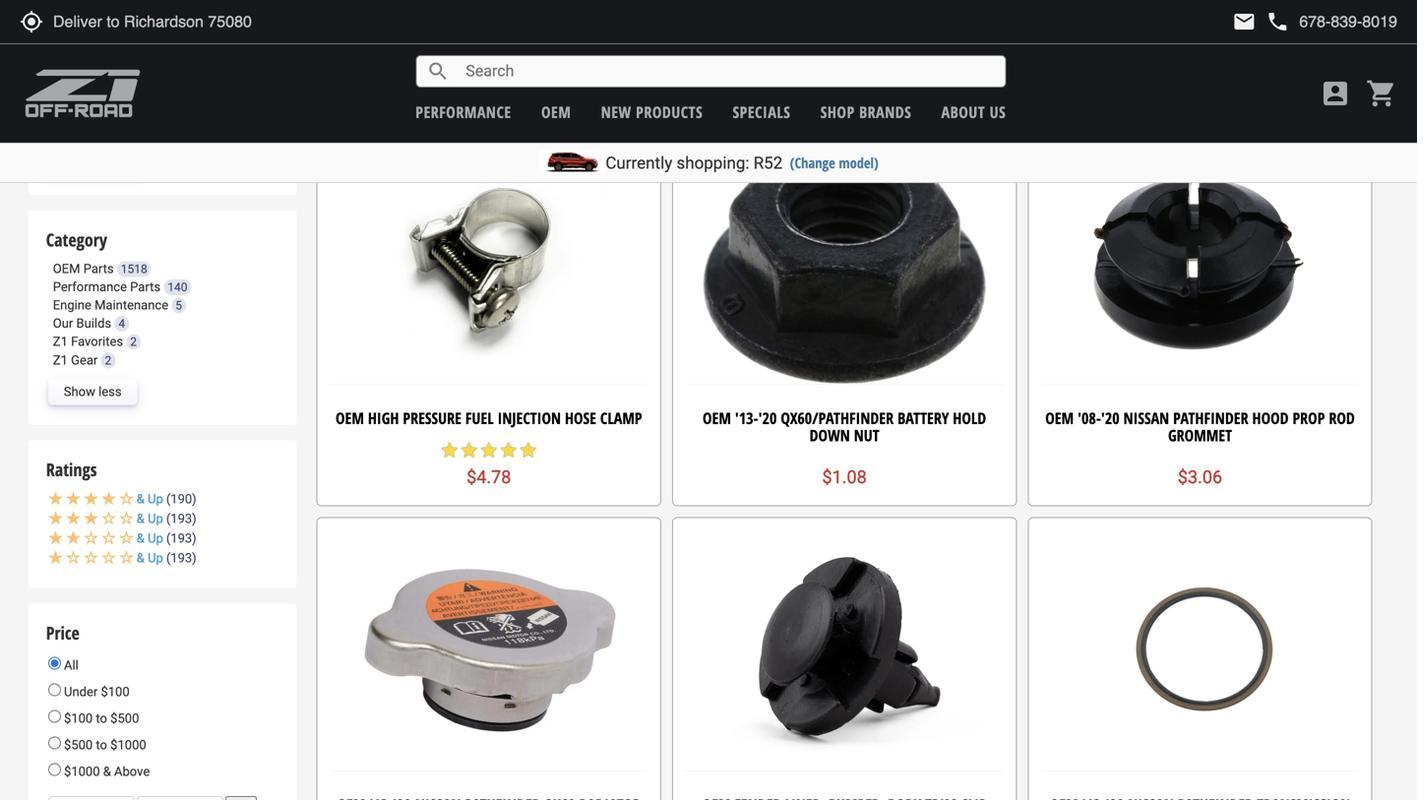 Task type: vqa. For each thing, say whether or not it's contained in the screenshot.
"Pathfinder"
yes



Task type: locate. For each thing, give the bounding box(es) containing it.
about us link
[[942, 101, 1006, 123]]

hood
[[1244, 31, 1280, 52], [1253, 407, 1289, 429]]

pressure
[[403, 407, 462, 429]]

parts down '1518'
[[130, 280, 161, 294]]

show less
[[64, 384, 122, 399]]

max number field
[[137, 796, 223, 800]]

1 horizontal spatial $500
[[110, 711, 139, 726]]

None checkbox
[[48, 12, 61, 29]]

1 vertical spatial engine
[[53, 298, 91, 313]]

to up $500 to $1000
[[96, 711, 107, 726]]

1 vertical spatial 193
[[171, 531, 192, 546]]

0 vertical spatial $1000
[[110, 738, 146, 753]]

specials link
[[733, 101, 791, 123]]

1 horizontal spatial '13-
[[1081, 31, 1105, 52]]

0 vertical spatial parts
[[83, 261, 114, 276]]

cover
[[891, 31, 930, 52]]

under
[[64, 685, 98, 699]]

z1 down "our"
[[53, 334, 68, 349]]

oem for oem high pressure fuel injection hose clamp
[[336, 407, 364, 429]]

1 horizontal spatial /
[[412, 31, 418, 52]]

$108.04
[[813, 80, 877, 101]]

1 up from the top
[[148, 492, 163, 507]]

star star star star star $4.78
[[440, 441, 538, 488]]

1 vertical spatial & up 193
[[137, 531, 192, 546]]

2021+
[[150, 2, 186, 17]]

0 horizontal spatial parts
[[83, 261, 114, 276]]

qx60/pathfinder inside oem '13-'20 qx60/pathfinder battery hold down nut
[[781, 407, 894, 429]]

clamp
[[600, 407, 642, 429]]

oem for oem '13-'20 qx60/pathfinder hood insulator clip
[[1049, 31, 1077, 52]]

0 horizontal spatial $500
[[64, 738, 93, 753]]

0 vertical spatial $100
[[101, 685, 130, 699]]

$1000
[[110, 738, 146, 753], [64, 765, 100, 779]]

model)
[[839, 153, 879, 172]]

shop
[[821, 101, 855, 123]]

2 right favorites
[[130, 335, 137, 349]]

1 star from the left
[[440, 441, 460, 460]]

0 vertical spatial hood
[[1244, 31, 1280, 52]]

hood left prop
[[1253, 407, 1289, 429]]

1 vertical spatial to
[[96, 711, 107, 726]]

'20 inside oem '13-'20 qx60/pathfinder battery hold down nut
[[759, 407, 777, 429]]

'13- inside oem '13-'20 qx60/pathfinder battery hold down nut
[[735, 407, 759, 429]]

search
[[427, 60, 450, 83]]

None radio
[[48, 657, 61, 670], [48, 684, 61, 697], [48, 710, 61, 723], [48, 764, 61, 776], [48, 657, 61, 670], [48, 684, 61, 697], [48, 710, 61, 723], [48, 764, 61, 776]]

2
[[130, 335, 137, 349], [105, 354, 112, 367]]

0 horizontal spatial 2
[[105, 354, 112, 367]]

hold
[[953, 407, 987, 429]]

1 vertical spatial $100
[[64, 711, 93, 726]]

nissan inside oem '08-'20 nissan pathfinder hood prop rod grommet
[[1124, 407, 1170, 429]]

engine up "our"
[[53, 298, 91, 313]]

performance link
[[416, 101, 512, 123]]

maintenance
[[95, 298, 168, 313]]

all
[[61, 658, 79, 673]]

parts
[[83, 261, 114, 276], [130, 280, 161, 294]]

0 vertical spatial to
[[541, 31, 557, 52]]

1518
[[121, 262, 147, 276]]

1 horizontal spatial nissan
[[1124, 407, 1170, 429]]

currently
[[606, 153, 673, 173]]

0 horizontal spatial $1000
[[64, 765, 100, 779]]

above
[[114, 765, 150, 779]]

'20 inside oem '08-'20 nissan pathfinder hood prop rod grommet
[[1101, 407, 1120, 429]]

0 vertical spatial & up 193
[[137, 512, 192, 526]]

$500 up $500 to $1000
[[110, 711, 139, 726]]

140
[[168, 281, 188, 294]]

clip
[[1188, 48, 1213, 69]]

builds
[[76, 316, 111, 331]]

engine inside oem vq / vk / qr transmission to engine block dowel
[[560, 31, 607, 52]]

oem for oem link
[[541, 101, 571, 123]]

1 horizontal spatial qx60/pathfinder
[[1127, 31, 1240, 52]]

0 vertical spatial 193
[[171, 512, 192, 526]]

qx60/pathfinder inside the oem '13-'20 qx60/pathfinder hood insulator clip
[[1127, 31, 1240, 52]]

/ left vk
[[382, 31, 388, 52]]

0 horizontal spatial qx60/pathfinder
[[781, 407, 894, 429]]

1 z1 from the top
[[53, 334, 68, 349]]

Search search field
[[450, 56, 1005, 87]]

2 down favorites
[[105, 354, 112, 367]]

& up 193
[[137, 512, 192, 526], [137, 531, 192, 546], [137, 551, 192, 566]]

engine
[[560, 31, 607, 52], [53, 298, 91, 313]]

0 vertical spatial nissan
[[750, 31, 796, 52]]

'20 left clip
[[1105, 31, 1123, 52]]

mail link
[[1233, 10, 1257, 33]]

$500 down $100 to $500
[[64, 738, 93, 753]]

1 vertical spatial hood
[[1253, 407, 1289, 429]]

$100 to $500
[[61, 711, 139, 726]]

/
[[382, 31, 388, 52], [412, 31, 418, 52]]

2 vertical spatial & up 193
[[137, 551, 192, 566]]

2 vertical spatial to
[[96, 738, 107, 753]]

phone
[[1266, 10, 1290, 33]]

nissan left door
[[750, 31, 796, 52]]

hood left insulator
[[1244, 31, 1280, 52]]

infiniti qx56 qx80 z62 2011 2012 2013 2014 2015 2016 2017 2018 2019 2020 2021 2022 2023 vk56vd 5.6l le premium z1 off-road image
[[66, 78, 145, 104]]

1 vertical spatial nissan
[[1124, 407, 1170, 429]]

new products link
[[601, 101, 703, 123]]

pathfinder
[[150, 20, 209, 35], [1174, 407, 1249, 429]]

1 vertical spatial '13-
[[735, 407, 759, 429]]

$1000 up min number field
[[64, 765, 100, 779]]

0 horizontal spatial $100
[[64, 711, 93, 726]]

'20 inside the oem '13-'20 qx60/pathfinder hood insulator clip
[[1105, 31, 1123, 52]]

'08-
[[1078, 407, 1101, 429]]

0 vertical spatial z1
[[53, 334, 68, 349]]

pathfinder down "2021+"
[[150, 20, 209, 35]]

parts up performance
[[83, 261, 114, 276]]

4 star from the left
[[499, 441, 519, 460]]

hood inside oem '08-'20 nissan pathfinder hood prop rod grommet
[[1253, 407, 1289, 429]]

1 & up 193 from the top
[[137, 512, 192, 526]]

to right transmission
[[541, 31, 557, 52]]

striker
[[839, 31, 887, 52]]

oem inside oem '13-'20 qx60/pathfinder battery hold down nut
[[703, 407, 731, 429]]

0 vertical spatial '13-
[[1081, 31, 1105, 52]]

1 193 from the top
[[171, 512, 192, 526]]

3 193 from the top
[[171, 551, 192, 566]]

1 vertical spatial $1000
[[64, 765, 100, 779]]

high
[[368, 407, 399, 429]]

oem inside oem '08-'20 nissan pathfinder hood prop rod grommet
[[1046, 407, 1074, 429]]

1 horizontal spatial engine
[[560, 31, 607, 52]]

performance
[[416, 101, 512, 123]]

5 star from the left
[[519, 441, 538, 460]]

to
[[541, 31, 557, 52], [96, 711, 107, 726], [96, 738, 107, 753]]

0 vertical spatial engine
[[560, 31, 607, 52]]

engine left block
[[560, 31, 607, 52]]

2 up from the top
[[148, 512, 163, 526]]

pathfinder up $3.06
[[1174, 407, 1249, 429]]

fuel
[[466, 407, 494, 429]]

$100 up $100 to $500
[[101, 685, 130, 699]]

2 / from the left
[[412, 31, 418, 52]]

oem '08-'20 nissan pathfinder hood prop rod grommet
[[1046, 407, 1355, 446]]

'20 left grommet
[[1101, 407, 1120, 429]]

nissan
[[750, 31, 796, 52], [1124, 407, 1170, 429]]

1 horizontal spatial parts
[[130, 280, 161, 294]]

'20 left down
[[759, 407, 777, 429]]

oem inside the oem '13-'20 qx60/pathfinder hood insulator clip
[[1049, 31, 1077, 52]]

$1000 up the above
[[110, 738, 146, 753]]

star
[[440, 441, 460, 460], [460, 441, 479, 460], [479, 441, 499, 460], [499, 441, 519, 460], [519, 441, 538, 460]]

oem for oem '08-'20 nissan pathfinder hood prop rod grommet
[[1046, 407, 1074, 429]]

shopping_cart link
[[1361, 78, 1398, 109]]

0 horizontal spatial engine
[[53, 298, 91, 313]]

currently shopping: r52 (change model)
[[606, 153, 879, 173]]

hose
[[565, 407, 597, 429]]

&
[[137, 492, 145, 507], [137, 512, 145, 526], [137, 531, 145, 546], [137, 551, 145, 566], [103, 765, 111, 779]]

0 vertical spatial qx60/pathfinder
[[1127, 31, 1240, 52]]

1 / from the left
[[382, 31, 388, 52]]

oem inside category oem parts 1518 performance parts 140 engine maintenance 5 our builds 4 z1 favorites 2 z1 gear 2
[[53, 261, 80, 276]]

gear
[[71, 353, 98, 367]]

our
[[53, 316, 73, 331]]

z1
[[53, 334, 68, 349], [53, 353, 68, 367]]

None checkbox
[[48, 84, 61, 101]]

us
[[990, 101, 1006, 123]]

2 vertical spatial 193
[[171, 551, 192, 566]]

1 horizontal spatial pathfinder
[[1174, 407, 1249, 429]]

0 horizontal spatial pathfinder
[[150, 20, 209, 35]]

z1 left gear
[[53, 353, 68, 367]]

oem '13-'20 qx60/pathfinder hood insulator clip
[[1049, 31, 1352, 69]]

engine inside category oem parts 1518 performance parts 140 engine maintenance 5 our builds 4 z1 favorites 2 z1 gear 2
[[53, 298, 91, 313]]

(change
[[790, 153, 836, 172]]

nissan right '08-
[[1124, 407, 1170, 429]]

specials
[[733, 101, 791, 123]]

to down $100 to $500
[[96, 738, 107, 753]]

oem inside oem vq / vk / qr transmission to engine block dowel
[[328, 31, 357, 52]]

prop
[[1293, 407, 1325, 429]]

less
[[99, 384, 122, 399]]

0 horizontal spatial nissan
[[750, 31, 796, 52]]

up
[[148, 492, 163, 507], [148, 512, 163, 526], [148, 531, 163, 546], [148, 551, 163, 566]]

1 vertical spatial parts
[[130, 280, 161, 294]]

down
[[810, 425, 850, 446]]

0 horizontal spatial /
[[382, 31, 388, 52]]

$100
[[101, 685, 130, 699], [64, 711, 93, 726]]

/ right vk
[[412, 31, 418, 52]]

1 horizontal spatial 2
[[130, 335, 137, 349]]

3 & up 193 from the top
[[137, 551, 192, 566]]

1 vertical spatial qx60/pathfinder
[[781, 407, 894, 429]]

0 horizontal spatial '13-
[[735, 407, 759, 429]]

shop brands link
[[821, 101, 912, 123]]

battery
[[898, 407, 949, 429]]

1 vertical spatial pathfinder
[[1174, 407, 1249, 429]]

'13- inside the oem '13-'20 qx60/pathfinder hood insulator clip
[[1081, 31, 1105, 52]]

'20
[[1105, 31, 1123, 52], [759, 407, 777, 429], [1101, 407, 1120, 429]]

None radio
[[48, 737, 61, 750]]

price
[[46, 621, 80, 645]]

dowel
[[467, 48, 511, 69]]

'20 for oem '13-'20 qx60/pathfinder battery hold down nut
[[759, 407, 777, 429]]

$100 down under
[[64, 711, 93, 726]]

1 vertical spatial z1
[[53, 353, 68, 367]]

products
[[636, 101, 703, 123]]



Task type: describe. For each thing, give the bounding box(es) containing it.
2021+ pathfinder
[[150, 2, 209, 35]]

$500 to $1000
[[61, 738, 146, 753]]

(pair)
[[934, 31, 972, 52]]

my_location
[[20, 10, 43, 33]]

$1.08
[[823, 467, 867, 488]]

1 vertical spatial $500
[[64, 738, 93, 753]]

pathfinder inside oem '08-'20 nissan pathfinder hood prop rod grommet
[[1174, 407, 1249, 429]]

oem for oem '13-'20 qx60/pathfinder battery hold down nut
[[703, 407, 731, 429]]

category
[[46, 228, 107, 252]]

rod
[[1329, 407, 1355, 429]]

oem vq / vk / qr transmission to engine block dowel
[[328, 31, 650, 69]]

transmission
[[443, 31, 537, 52]]

1 vertical spatial 2
[[105, 354, 112, 367]]

shop brands
[[821, 101, 912, 123]]

oem '13-'20 qx60/pathfinder battery hold down nut
[[703, 407, 987, 446]]

account_box link
[[1315, 78, 1357, 109]]

2 star from the left
[[460, 441, 479, 460]]

account_box
[[1320, 78, 1352, 109]]

'13- for oem '13-'20 qx60/pathfinder hood insulator clip
[[1081, 31, 1105, 52]]

new
[[601, 101, 632, 123]]

oem for oem nissan door striker cover (pair)
[[717, 31, 746, 52]]

to for $500
[[96, 711, 107, 726]]

$3.06
[[1178, 467, 1223, 488]]

'20 for oem '08-'20 nissan pathfinder hood prop rod grommet
[[1101, 407, 1120, 429]]

1 horizontal spatial $100
[[101, 685, 130, 699]]

(change model) link
[[790, 153, 879, 172]]

5
[[176, 299, 182, 313]]

infiniti qx60 l50 2013 2014 2015 2016 2017 2018 2019 2020 vq35de vq35dd 3.5l z1 off-road image
[[70, 114, 148, 140]]

door
[[799, 31, 835, 52]]

ja60
[[188, 47, 217, 62]]

190
[[171, 492, 192, 507]]

1170
[[242, 12, 268, 26]]

0 vertical spatial pathfinder
[[150, 20, 209, 35]]

favorites
[[71, 334, 123, 349]]

r52
[[754, 153, 783, 173]]

infiniti qx56 ja60 2004 2005 2006 2007 2008 2009 2010 vk56de 5.6l le z1 off-road image
[[70, 42, 148, 68]]

1 horizontal spatial $1000
[[110, 738, 146, 753]]

2 z1 from the top
[[53, 353, 68, 367]]

about us
[[942, 101, 1006, 123]]

nut
[[854, 425, 880, 446]]

oem for oem vq / vk / qr transmission to engine block dowel
[[328, 31, 357, 52]]

ratings
[[46, 458, 97, 482]]

'13- for oem '13-'20 qx60/pathfinder battery hold down nut
[[735, 407, 759, 429]]

to inside oem vq / vk / qr transmission to engine block dowel
[[541, 31, 557, 52]]

show less button
[[48, 379, 137, 405]]

new products
[[601, 101, 703, 123]]

nissan pathfinder r53 2021 2022 2023 image
[[66, 6, 145, 32]]

& up 190
[[137, 492, 192, 507]]

hood inside the oem '13-'20 qx60/pathfinder hood insulator clip
[[1244, 31, 1280, 52]]

$4.78
[[467, 467, 511, 488]]

$1.50
[[467, 80, 511, 101]]

qx56
[[153, 47, 185, 62]]

insulator
[[1284, 31, 1352, 52]]

'20 for oem '13-'20 qx60/pathfinder hood insulator clip
[[1105, 31, 1123, 52]]

3 up from the top
[[148, 531, 163, 546]]

0 vertical spatial $500
[[110, 711, 139, 726]]

qx56 ja60
[[153, 47, 217, 62]]

to for $1000
[[96, 738, 107, 753]]

vk
[[392, 31, 408, 52]]

mail
[[1233, 10, 1257, 33]]

shopping_cart
[[1366, 78, 1398, 109]]

show
[[64, 384, 95, 399]]

qx60/pathfinder for clip
[[1127, 31, 1240, 52]]

block
[[611, 31, 650, 52]]

category oem parts 1518 performance parts 140 engine maintenance 5 our builds 4 z1 favorites 2 z1 gear 2
[[46, 228, 188, 367]]

vq
[[361, 31, 378, 52]]

grommet
[[1169, 425, 1233, 446]]

4
[[118, 317, 125, 331]]

injection
[[498, 407, 561, 429]]

phone link
[[1266, 10, 1398, 33]]

shopping:
[[677, 153, 750, 173]]

oem link
[[541, 101, 571, 123]]

2 193 from the top
[[171, 531, 192, 546]]

mail phone
[[1233, 10, 1290, 33]]

qr
[[422, 31, 439, 52]]

0 vertical spatial 2
[[130, 335, 137, 349]]

about
[[942, 101, 986, 123]]

oem high pressure fuel injection hose clamp
[[336, 407, 642, 429]]

3 star from the left
[[479, 441, 499, 460]]

brands
[[859, 101, 912, 123]]

performance
[[53, 280, 127, 294]]

under  $100
[[61, 685, 130, 699]]

2 & up 193 from the top
[[137, 531, 192, 546]]

qx60/pathfinder for down
[[781, 407, 894, 429]]

oem nissan door striker cover (pair)
[[717, 31, 972, 52]]

z1 motorsports logo image
[[25, 69, 141, 118]]

4 up from the top
[[148, 551, 163, 566]]

min number field
[[48, 796, 135, 800]]



